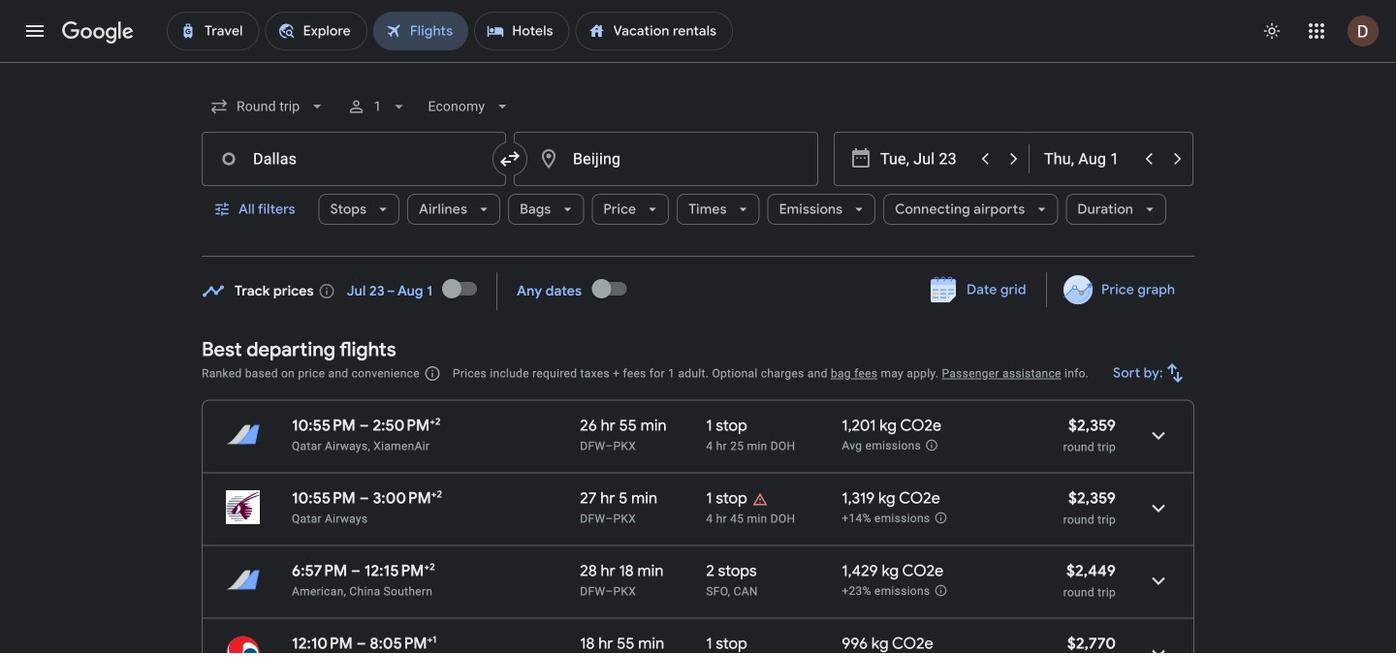 Task type: locate. For each thing, give the bounding box(es) containing it.
departure time: 10:55 pm. text field left 'arrival time: 2:50 pm on  thursday, july 25.' text field
[[292, 416, 356, 436]]

0 vertical spatial departure time: 10:55 pm. text field
[[292, 416, 356, 436]]

Departure time: 10:55 PM. text field
[[292, 416, 356, 436], [292, 489, 356, 509]]

main content
[[202, 266, 1195, 654]]

0 vertical spatial 1 stop flight. element
[[707, 417, 748, 439]]

departure time: 10:55 pm. text field up departure time: 6:57 pm. text box
[[292, 489, 356, 509]]

2449 US dollars text field
[[1067, 562, 1117, 582]]

2359 US dollars text field
[[1069, 416, 1117, 436]]

Return text field
[[1045, 133, 1134, 185]]

2 vertical spatial 1 stop flight. element
[[707, 635, 748, 654]]

1 stop flight. element
[[707, 417, 748, 439], [707, 489, 748, 512], [707, 635, 748, 654]]

Arrival time: 12:15 PM on  Thursday, July 25. text field
[[364, 562, 435, 582]]

None field
[[202, 83, 335, 130], [420, 83, 520, 130], [202, 83, 335, 130], [420, 83, 520, 130]]

3 1 stop flight. element from the top
[[707, 635, 748, 654]]

total duration 28 hr 18 min. element
[[580, 562, 707, 584]]

leaves dallas fort worth international airport at 6:57 pm on tuesday, july 23 and arrives at beijing daxing international airport at 12:15 pm on thursday, july 25. element
[[292, 562, 435, 582]]

1 vertical spatial 1 stop flight. element
[[707, 489, 748, 512]]

None search field
[[202, 83, 1195, 257]]

2359 US dollars text field
[[1069, 489, 1117, 509]]

layover (1 of 2) is a 3 hr 57 min layover at san francisco international airport in san francisco. layover (2 of 2) is a 2 hr 20 min layover at guangzhou baiyun international airport in guangzhou. element
[[707, 584, 833, 600]]

2 stops flight. element
[[707, 562, 757, 584]]

1 1 stop flight. element from the top
[[707, 417, 748, 439]]

1 vertical spatial departure time: 10:55 pm. text field
[[292, 489, 356, 509]]

Arrival time: 2:50 PM on  Thursday, July 25. text field
[[373, 416, 441, 436]]

total duration 26 hr 55 min. element
[[580, 417, 707, 439]]

main menu image
[[23, 19, 47, 43]]

2 departure time: 10:55 pm. text field from the top
[[292, 489, 356, 509]]

carbon emissions estimate: 1,319 kilograms. +14% emissions. learn more about this emissions estimate image
[[935, 512, 948, 525]]

1 departure time: 10:55 pm. text field from the top
[[292, 416, 356, 436]]



Task type: vqa. For each thing, say whether or not it's contained in the screenshot.
'14' inside 14 $87
no



Task type: describe. For each thing, give the bounding box(es) containing it.
find the best price region
[[202, 266, 1195, 323]]

carbon emissions estimate: 1,201 kilograms. average emissions. learn more about this emissions estimate image
[[925, 439, 939, 453]]

leaves dallas fort worth international airport at 10:55 pm on tuesday, july 23 and arrives at beijing daxing international airport at 3:00 pm on thursday, july 25. element
[[292, 489, 442, 509]]

Where to? text field
[[514, 132, 819, 186]]

loading results progress bar
[[0, 62, 1397, 66]]

Arrival time: 3:00 PM on  Thursday, July 25. text field
[[373, 489, 442, 509]]

learn more about ranking image
[[424, 365, 441, 383]]

Where from? text field
[[202, 132, 506, 186]]

departure time: 10:55 pm. text field for 'leaves dallas fort worth international airport at 10:55 pm on tuesday, july 23 and arrives at beijing daxing international airport at 2:50 pm on thursday, july 25.' element
[[292, 416, 356, 436]]

Arrival time: 8:05 PM on  Wednesday, July 24. text field
[[370, 634, 437, 654]]

departure time: 10:55 pm. text field for leaves dallas fort worth international airport at 10:55 pm on tuesday, july 23 and arrives at beijing daxing international airport at 3:00 pm on thursday, july 25. "element"
[[292, 489, 356, 509]]

total duration 18 hr 55 min. element
[[580, 635, 707, 654]]

carbon emissions estimate: 1,429 kilograms. +23% emissions. learn more about this emissions estimate image
[[935, 584, 948, 598]]

Departure time: 6:57 PM. text field
[[292, 562, 347, 582]]

learn more about tracked prices image
[[318, 283, 335, 300]]

Departure time: 12:10 PM. text field
[[292, 634, 353, 654]]

leaves dallas fort worth international airport at 10:55 pm on tuesday, july 23 and arrives at beijing daxing international airport at 2:50 pm on thursday, july 25. element
[[292, 416, 441, 436]]

leaves dallas fort worth international airport at 12:10 pm on tuesday, july 23 and arrives at beijing capital international airport at 8:05 pm on wednesday, july 24. element
[[292, 634, 437, 654]]

total duration 27 hr 5 min. element
[[580, 489, 707, 512]]

change appearance image
[[1249, 8, 1296, 54]]

2770 US dollars text field
[[1068, 634, 1117, 654]]

2 1 stop flight. element from the top
[[707, 489, 748, 512]]

swap origin and destination. image
[[499, 147, 522, 171]]

Departure text field
[[881, 133, 970, 185]]



